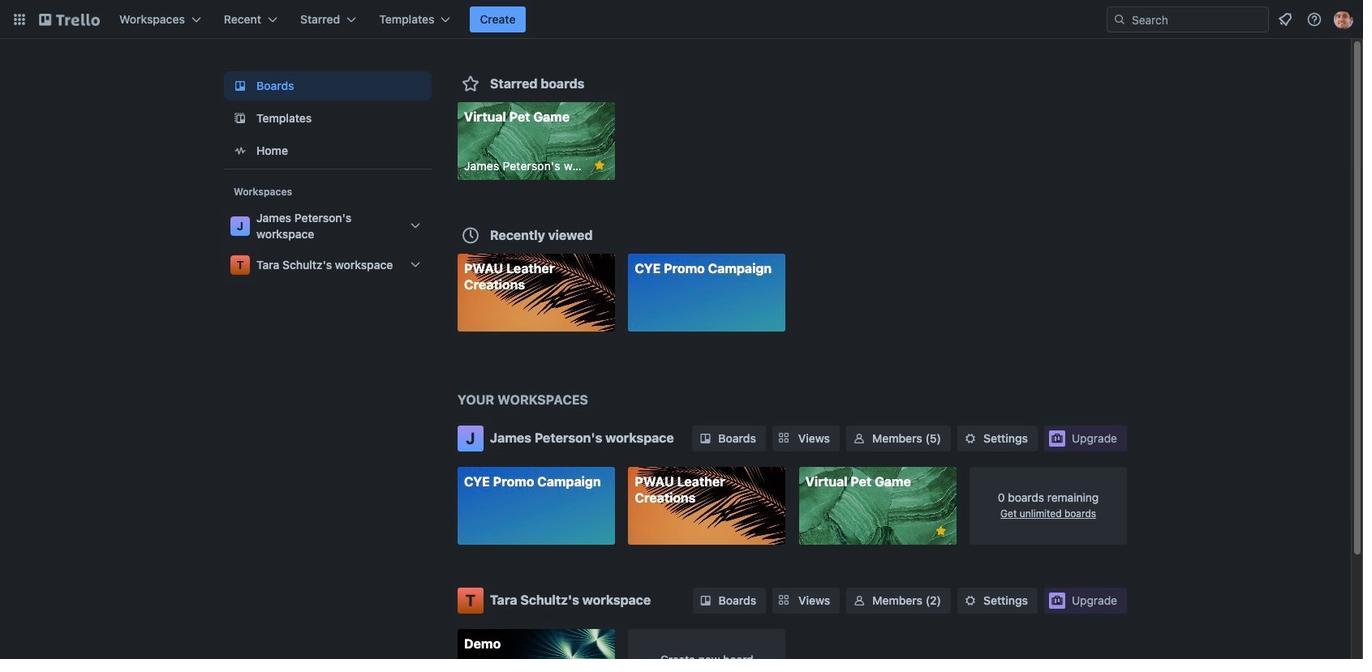 Task type: vqa. For each thing, say whether or not it's contained in the screenshot.
'add' "icon"
no



Task type: describe. For each thing, give the bounding box(es) containing it.
template board image
[[230, 109, 250, 128]]

0 horizontal spatial sm image
[[697, 431, 714, 447]]

back to home image
[[39, 6, 100, 32]]

2 horizontal spatial sm image
[[963, 593, 979, 609]]

home image
[[230, 141, 250, 161]]

1 horizontal spatial sm image
[[851, 431, 868, 447]]

click to unstar this board. it will be removed from your starred list. image
[[592, 158, 607, 173]]

Search field
[[1107, 6, 1269, 32]]



Task type: locate. For each thing, give the bounding box(es) containing it.
sm image
[[697, 431, 714, 447], [963, 431, 979, 447], [852, 593, 868, 609]]

1 horizontal spatial sm image
[[852, 593, 868, 609]]

0 horizontal spatial sm image
[[698, 593, 714, 609]]

james peterson (jamespeterson93) image
[[1334, 10, 1354, 29]]

sm image
[[851, 431, 868, 447], [698, 593, 714, 609], [963, 593, 979, 609]]

search image
[[1114, 13, 1127, 26]]

2 horizontal spatial sm image
[[963, 431, 979, 447]]

open information menu image
[[1307, 11, 1323, 28]]

primary element
[[0, 0, 1363, 39]]

0 notifications image
[[1276, 10, 1295, 29]]

board image
[[230, 76, 250, 96]]



